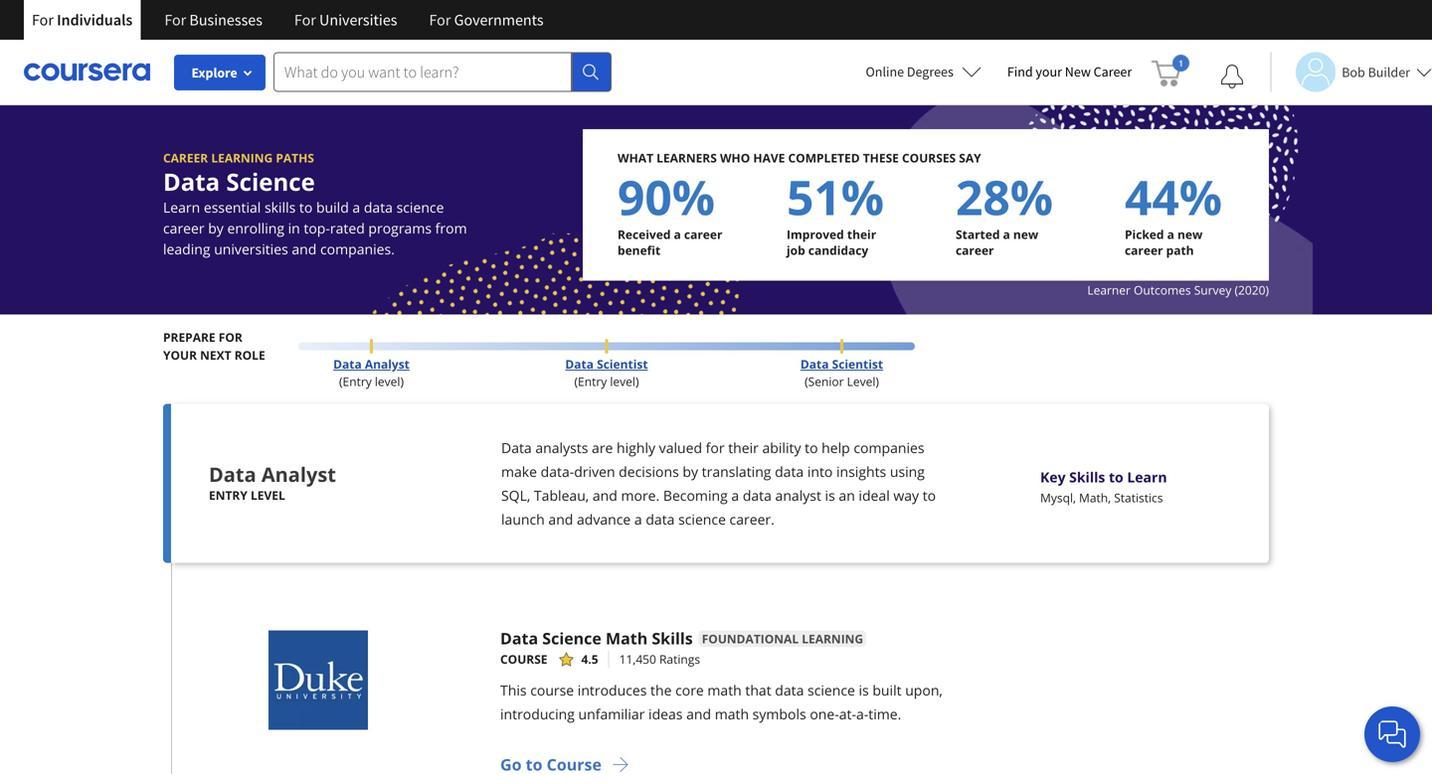 Task type: describe. For each thing, give the bounding box(es) containing it.
What do you want to learn? text field
[[274, 52, 572, 92]]

filled star image
[[560, 653, 574, 667]]

data for data analysts are highly valued for their ability to help companies make data-driven decisions by translating data into insights using sql, tableau, and more. becoming a data analyst is an ideal way to launch and advance a data science career.
[[501, 439, 532, 458]]

skills inside key skills to learn mysql, math, statistics
[[1070, 468, 1106, 487]]

data for data scientist ( senior level )
[[801, 356, 829, 373]]

data inside 'career learning paths data science learn essential skills to build a data science career by enrolling in top-rated programs from leading universities and companies.'
[[364, 198, 393, 217]]

entry for scientist
[[578, 374, 607, 390]]

symbols
[[753, 705, 806, 724]]

data scientist link for entry
[[565, 356, 648, 373]]

entry inside data analyst entry level
[[209, 487, 248, 504]]

44%
[[1125, 164, 1223, 229]]

a down more.
[[635, 510, 642, 529]]

survey
[[1194, 282, 1232, 298]]

learn inside 'career learning paths data science learn essential skills to build a data science career by enrolling in top-rated programs from leading universities and companies.'
[[163, 198, 200, 217]]

at-
[[839, 705, 856, 724]]

career learning paths data science learn essential skills to build a data science career by enrolling in top-rated programs from leading universities and companies.
[[163, 150, 467, 259]]

level for data analyst ( entry level )
[[375, 374, 400, 390]]

11,450
[[619, 652, 656, 668]]

data down more.
[[646, 510, 675, 529]]

science inside 'career learning paths data science learn essential skills to build a data science career by enrolling in top-rated programs from leading universities and companies.'
[[226, 166, 315, 198]]

career inside 90% received a career benefit
[[684, 226, 723, 243]]

analyst for data analyst ( entry level )
[[365, 356, 410, 373]]

data science math skills foundational learning
[[500, 628, 864, 650]]

more.
[[621, 486, 660, 505]]

core
[[676, 681, 704, 700]]

are
[[592, 439, 613, 458]]

1 horizontal spatial career
[[1094, 63, 1132, 81]]

learner
[[1088, 282, 1131, 298]]

individuals
[[57, 10, 133, 30]]

for for businesses
[[164, 10, 186, 30]]

for inside prepare for your next role
[[219, 329, 243, 346]]

these
[[863, 150, 899, 166]]

) for data scientist ( senior level )
[[876, 374, 879, 390]]

ability
[[762, 439, 801, 458]]

driven
[[574, 463, 615, 481]]

programs
[[368, 219, 432, 238]]

foundational
[[702, 631, 799, 648]]

mysql,
[[1041, 490, 1076, 506]]

science inside data analysts are highly valued for their ability to help companies make data-driven decisions by translating data into insights using sql, tableau, and more. becoming a data analyst is an ideal way to launch and advance a data science career.
[[678, 510, 726, 529]]

new
[[1065, 63, 1091, 81]]

find your new career
[[1008, 63, 1132, 81]]

data scientist ( entry level )
[[565, 356, 648, 390]]

online degrees
[[866, 63, 954, 81]]

tableau,
[[534, 486, 589, 505]]

51% improved their job candidacy
[[787, 164, 884, 259]]

and inside 'career learning paths data science learn essential skills to build a data science career by enrolling in top-rated programs from leading universities and companies.'
[[292, 240, 317, 259]]

course
[[530, 681, 574, 700]]

ideal
[[859, 486, 890, 505]]

candidacy
[[809, 242, 869, 259]]

bob builder button
[[1271, 52, 1432, 92]]

data for data analyst entry level
[[209, 461, 256, 488]]

course
[[500, 652, 548, 668]]

in
[[288, 219, 300, 238]]

and inside the this course introduces the core math that data science is built upon, introducing unfamiliar ideas and math symbols one-at-a-time.
[[686, 705, 711, 724]]

math
[[606, 628, 648, 650]]

time.
[[869, 705, 902, 724]]

learning inside 'career learning paths data science learn essential skills to build a data science career by enrolling in top-rated programs from leading universities and companies.'
[[211, 150, 273, 166]]

universities
[[319, 10, 397, 30]]

essential
[[204, 198, 261, 217]]

for for universities
[[294, 10, 316, 30]]

launch
[[501, 510, 545, 529]]

from
[[435, 219, 467, 238]]

explore button
[[174, 55, 266, 91]]

online
[[866, 63, 904, 81]]

prepare for your next role
[[163, 329, 265, 364]]

courses
[[902, 150, 956, 166]]

shopping cart: 1 item image
[[1152, 55, 1190, 87]]

find your new career link
[[998, 60, 1142, 85]]

career.
[[730, 510, 775, 529]]

their inside data analysts are highly valued for their ability to help companies make data-driven decisions by translating data into insights using sql, tableau, and more. becoming a data analyst is an ideal way to launch and advance a data science career.
[[728, 439, 759, 458]]

a-
[[856, 705, 869, 724]]

received
[[618, 226, 671, 243]]

sql,
[[501, 486, 530, 505]]

to left help
[[805, 439, 818, 458]]

a inside "44% picked a new career path"
[[1167, 226, 1175, 243]]

into
[[808, 463, 833, 481]]

have
[[753, 150, 785, 166]]

analyst
[[775, 486, 822, 505]]

and up advance
[[593, 486, 618, 505]]

a down the translating at the bottom
[[732, 486, 739, 505]]

benefit
[[618, 242, 661, 259]]

picked
[[1125, 226, 1164, 243]]

28% started a new career
[[956, 164, 1053, 259]]

career inside "44% picked a new career path"
[[1125, 242, 1163, 259]]

a inside 'career learning paths data science learn essential skills to build a data science career by enrolling in top-rated programs from leading universities and companies.'
[[353, 198, 360, 217]]

improved
[[787, 226, 844, 243]]

key skills to learn mysql, math, statistics
[[1041, 468, 1167, 506]]

build
[[316, 198, 349, 217]]

0 vertical spatial math
[[708, 681, 742, 700]]

data inside 'career learning paths data science learn essential skills to build a data science career by enrolling in top-rated programs from leading universities and companies.'
[[163, 166, 220, 198]]

( for data analyst ( entry level )
[[339, 374, 343, 390]]

this course introduces the core math that data science is built upon, introducing unfamiliar ideas and math symbols one-at-a-time.
[[500, 681, 943, 724]]

new for 28%
[[1014, 226, 1039, 243]]

upon,
[[905, 681, 943, 700]]

data analyst entry level
[[209, 461, 336, 504]]

a inside 90% received a career benefit
[[674, 226, 681, 243]]

level for data scientist ( entry level )
[[610, 374, 636, 390]]

for for individuals
[[32, 10, 54, 30]]

career inside 28% started a new career
[[956, 242, 994, 259]]

started
[[956, 226, 1000, 243]]

enrolling
[[227, 219, 285, 238]]

new for 44%
[[1178, 226, 1203, 243]]

paths
[[276, 150, 314, 166]]

companies.
[[320, 240, 395, 259]]

unfamiliar
[[578, 705, 645, 724]]

decisions
[[619, 463, 679, 481]]

analysts
[[536, 439, 588, 458]]

senior
[[808, 374, 844, 390]]

prepare
[[163, 329, 216, 346]]

the
[[651, 681, 672, 700]]

data inside the this course introduces the core math that data science is built upon, introducing unfamiliar ideas and math symbols one-at-a-time.
[[775, 681, 804, 700]]

learner outcomes survey (2020) button
[[1088, 282, 1269, 299]]

for for governments
[[429, 10, 451, 30]]

by inside 'career learning paths data science learn essential skills to build a data science career by enrolling in top-rated programs from leading universities and companies.'
[[208, 219, 224, 238]]

ideas
[[649, 705, 683, 724]]

for
[[706, 439, 725, 458]]



Task type: vqa. For each thing, say whether or not it's contained in the screenshot.
rightmost Entry
yes



Task type: locate. For each thing, give the bounding box(es) containing it.
top-
[[304, 219, 330, 238]]

a right started
[[1003, 226, 1010, 243]]

0 horizontal spatial learning
[[211, 150, 273, 166]]

2 new from the left
[[1178, 226, 1203, 243]]

by
[[208, 219, 224, 238], [683, 463, 698, 481]]

1 data scientist link from the left
[[565, 356, 648, 373]]

data for data scientist ( entry level )
[[565, 356, 594, 373]]

1 vertical spatial science
[[542, 628, 602, 650]]

is
[[825, 486, 835, 505], [859, 681, 869, 700]]

0 horizontal spatial by
[[208, 219, 224, 238]]

outcomes
[[1134, 282, 1191, 298]]

for individuals
[[32, 10, 133, 30]]

1 vertical spatial is
[[859, 681, 869, 700]]

data inside data analysts are highly valued for their ability to help companies make data-driven decisions by translating data into insights using sql, tableau, and more. becoming a data analyst is an ideal way to launch and advance a data science career.
[[501, 439, 532, 458]]

data inside data scientist ( entry level )
[[565, 356, 594, 373]]

new right picked
[[1178, 226, 1203, 243]]

1 new from the left
[[1014, 226, 1039, 243]]

2 ( from the left
[[574, 374, 578, 390]]

1 horizontal spatial science
[[542, 628, 602, 650]]

level
[[375, 374, 400, 390], [610, 374, 636, 390], [251, 487, 285, 504]]

data inside data analyst entry level
[[209, 461, 256, 488]]

data analyst ( entry level )
[[333, 356, 410, 390]]

0 vertical spatial their
[[847, 226, 877, 243]]

(
[[339, 374, 343, 390], [574, 374, 578, 390], [805, 374, 808, 390]]

scientist inside 'data scientist ( senior level )'
[[832, 356, 883, 373]]

1 horizontal spatial new
[[1178, 226, 1203, 243]]

career inside 'career learning paths data science learn essential skills to build a data science career by enrolling in top-rated programs from leading universities and companies.'
[[163, 219, 205, 238]]

skills
[[265, 198, 296, 217]]

ratings
[[660, 652, 700, 668]]

and
[[292, 240, 317, 259], [593, 486, 618, 505], [549, 510, 573, 529], [686, 705, 711, 724]]

None search field
[[274, 52, 612, 92]]

for left individuals
[[32, 10, 54, 30]]

data scientist link up senior
[[801, 356, 883, 373]]

learn inside key skills to learn mysql, math, statistics
[[1127, 468, 1167, 487]]

data up career.
[[743, 486, 772, 505]]

90%
[[618, 164, 715, 229]]

next
[[200, 347, 231, 364]]

data scientist ( senior level )
[[801, 356, 883, 390]]

1 vertical spatial science
[[678, 510, 726, 529]]

companies
[[854, 439, 925, 458]]

1 vertical spatial analyst
[[261, 461, 336, 488]]

0 vertical spatial skills
[[1070, 468, 1106, 487]]

) for data scientist ( entry level )
[[636, 374, 639, 390]]

90% received a career benefit
[[618, 164, 723, 259]]

2 vertical spatial science
[[808, 681, 855, 700]]

one-
[[810, 705, 839, 724]]

2 ) from the left
[[636, 374, 639, 390]]

new inside 28% started a new career
[[1014, 226, 1039, 243]]

scientist up level at right
[[832, 356, 883, 373]]

0 horizontal spatial career
[[163, 150, 208, 166]]

scientist for level
[[597, 356, 648, 373]]

) down data analyst link
[[400, 374, 404, 390]]

1 ( from the left
[[339, 374, 343, 390]]

a right picked
[[1167, 226, 1175, 243]]

builder
[[1368, 63, 1411, 81]]

( up analysts
[[574, 374, 578, 390]]

is left an
[[825, 486, 835, 505]]

data for data science math skills foundational learning
[[500, 628, 538, 650]]

science up "one-"
[[808, 681, 855, 700]]

completed
[[788, 150, 860, 166]]

career down 28%
[[956, 242, 994, 259]]

1 horizontal spatial level
[[375, 374, 400, 390]]

show notifications image
[[1221, 65, 1245, 89]]

4.5
[[581, 652, 598, 668]]

introducing
[[500, 705, 575, 724]]

career right received
[[684, 226, 723, 243]]

a right received
[[674, 226, 681, 243]]

by inside data analysts are highly valued for their ability to help companies make data-driven decisions by translating data into insights using sql, tableau, and more. becoming a data analyst is an ideal way to launch and advance a data science career.
[[683, 463, 698, 481]]

career left path
[[1125, 242, 1163, 259]]

for left the businesses
[[164, 10, 186, 30]]

skills up math,
[[1070, 468, 1106, 487]]

help
[[822, 439, 850, 458]]

career
[[1094, 63, 1132, 81], [163, 150, 208, 166]]

job
[[787, 242, 805, 259]]

explore
[[191, 64, 237, 82]]

scientist
[[597, 356, 648, 373], [832, 356, 883, 373]]

universities
[[214, 240, 288, 259]]

a up 'rated'
[[353, 198, 360, 217]]

( inside 'data scientist ( senior level )'
[[805, 374, 808, 390]]

their right improved on the top of page
[[847, 226, 877, 243]]

and down core
[[686, 705, 711, 724]]

what
[[618, 150, 654, 166]]

career
[[163, 219, 205, 238], [684, 226, 723, 243], [956, 242, 994, 259], [1125, 242, 1163, 259]]

1 horizontal spatial (
[[574, 374, 578, 390]]

to up top-
[[299, 198, 313, 217]]

data scientist link up the are
[[565, 356, 648, 373]]

learning up "one-"
[[802, 631, 864, 648]]

1 vertical spatial their
[[728, 439, 759, 458]]

1 horizontal spatial learn
[[1127, 468, 1167, 487]]

valued
[[659, 439, 702, 458]]

by down essential
[[208, 219, 224, 238]]

to inside key skills to learn mysql, math, statistics
[[1109, 468, 1124, 487]]

(2020)
[[1235, 282, 1269, 298]]

science inside the this course introduces the core math that data science is built upon, introducing unfamiliar ideas and math symbols one-at-a-time.
[[808, 681, 855, 700]]

0 vertical spatial is
[[825, 486, 835, 505]]

2 data scientist link from the left
[[801, 356, 883, 373]]

science inside 'career learning paths data science learn essential skills to build a data science career by enrolling in top-rated programs from leading universities and companies.'
[[396, 198, 444, 217]]

their inside "51% improved their job candidacy"
[[847, 226, 877, 243]]

( for data scientist ( entry level )
[[574, 374, 578, 390]]

level inside data scientist ( entry level )
[[610, 374, 636, 390]]

leading
[[163, 240, 210, 259]]

their up the translating at the bottom
[[728, 439, 759, 458]]

) right senior
[[876, 374, 879, 390]]

science up programs
[[396, 198, 444, 217]]

1 vertical spatial learn
[[1127, 468, 1167, 487]]

)
[[400, 374, 404, 390], [636, 374, 639, 390], [876, 374, 879, 390]]

analyst
[[365, 356, 410, 373], [261, 461, 336, 488]]

businesses
[[189, 10, 263, 30]]

( down data analyst link
[[339, 374, 343, 390]]

by up becoming
[[683, 463, 698, 481]]

this
[[500, 681, 527, 700]]

0 vertical spatial career
[[1094, 63, 1132, 81]]

1 horizontal spatial analyst
[[365, 356, 410, 373]]

0 horizontal spatial scientist
[[597, 356, 648, 373]]

data scientist link for senior
[[801, 356, 883, 373]]

level inside data analyst ( entry level )
[[375, 374, 400, 390]]

banner navigation
[[16, 0, 560, 40]]

path
[[1166, 242, 1194, 259]]

0 horizontal spatial level
[[251, 487, 285, 504]]

for up next
[[219, 329, 243, 346]]

scientist up the "highly"
[[597, 356, 648, 373]]

make
[[501, 463, 537, 481]]

your
[[1036, 63, 1062, 81]]

) inside 'data scientist ( senior level )'
[[876, 374, 879, 390]]

0 vertical spatial science
[[396, 198, 444, 217]]

1 horizontal spatial is
[[859, 681, 869, 700]]

2 horizontal spatial )
[[876, 374, 879, 390]]

0 vertical spatial science
[[226, 166, 315, 198]]

1 horizontal spatial data scientist link
[[801, 356, 883, 373]]

what learners who have completed these courses say
[[618, 150, 981, 166]]

( inside data analyst ( entry level )
[[339, 374, 343, 390]]

1 horizontal spatial )
[[636, 374, 639, 390]]

entry for analyst
[[343, 374, 372, 390]]

career inside 'career learning paths data science learn essential skills to build a data science career by enrolling in top-rated programs from leading universities and companies.'
[[163, 150, 208, 166]]

and down in
[[292, 240, 317, 259]]

who
[[720, 150, 750, 166]]

key
[[1041, 468, 1066, 487]]

1 horizontal spatial entry
[[343, 374, 372, 390]]

for up what do you want to learn? text field
[[429, 10, 451, 30]]

analyst inside data analyst entry level
[[261, 461, 336, 488]]

1 vertical spatial math
[[715, 705, 749, 724]]

that
[[745, 681, 772, 700]]

your
[[163, 347, 197, 364]]

0 horizontal spatial is
[[825, 486, 835, 505]]

for governments
[[429, 10, 544, 30]]

career up essential
[[163, 150, 208, 166]]

data analyst link
[[333, 356, 410, 373]]

science up filled star icon
[[542, 628, 602, 650]]

1 vertical spatial skills
[[652, 628, 693, 650]]

( for data scientist ( senior level )
[[805, 374, 808, 390]]

statistics
[[1114, 490, 1163, 506]]

is left built
[[859, 681, 869, 700]]

learning up essential
[[211, 150, 273, 166]]

1 vertical spatial learning
[[802, 631, 864, 648]]

2 horizontal spatial science
[[808, 681, 855, 700]]

is inside the this course introduces the core math that data science is built upon, introducing unfamiliar ideas and math symbols one-at-a-time.
[[859, 681, 869, 700]]

career right new at the top right
[[1094, 63, 1132, 81]]

44% picked a new career path
[[1125, 164, 1223, 259]]

0 horizontal spatial (
[[339, 374, 343, 390]]

level
[[847, 374, 876, 390]]

0 horizontal spatial science
[[226, 166, 315, 198]]

science down becoming
[[678, 510, 726, 529]]

becoming
[[663, 486, 728, 505]]

learn up leading
[[163, 198, 200, 217]]

2 horizontal spatial entry
[[578, 374, 607, 390]]

learning
[[211, 150, 273, 166], [802, 631, 864, 648]]

2 horizontal spatial (
[[805, 374, 808, 390]]

coursera image
[[24, 56, 150, 88]]

arrow right image
[[612, 757, 630, 774]]

science
[[226, 166, 315, 198], [542, 628, 602, 650]]

2 scientist from the left
[[832, 356, 883, 373]]

data-
[[541, 463, 574, 481]]

bob
[[1342, 63, 1366, 81]]

0 horizontal spatial their
[[728, 439, 759, 458]]

0 horizontal spatial learn
[[163, 198, 200, 217]]

insights
[[837, 463, 887, 481]]

learning inside data science math skills foundational learning
[[802, 631, 864, 648]]

) inside data scientist ( entry level )
[[636, 374, 639, 390]]

11,450 ratings
[[619, 652, 700, 668]]

1 vertical spatial by
[[683, 463, 698, 481]]

new inside "44% picked a new career path"
[[1178, 226, 1203, 243]]

data inside data analyst ( entry level )
[[333, 356, 362, 373]]

degrees
[[907, 63, 954, 81]]

career up leading
[[163, 219, 205, 238]]

1 horizontal spatial scientist
[[832, 356, 883, 373]]

new
[[1014, 226, 1039, 243], [1178, 226, 1203, 243]]

3 ) from the left
[[876, 374, 879, 390]]

learn up statistics
[[1127, 468, 1167, 487]]

level inside data analyst entry level
[[251, 487, 285, 504]]

0 vertical spatial analyst
[[365, 356, 410, 373]]

analyst inside data analyst ( entry level )
[[365, 356, 410, 373]]

scientist for level
[[832, 356, 883, 373]]

to right way
[[923, 486, 936, 505]]

data science math skills by duke university image
[[269, 631, 368, 731]]

0 vertical spatial learn
[[163, 198, 200, 217]]

math down 'that'
[[715, 705, 749, 724]]

( inside data scientist ( entry level )
[[574, 374, 578, 390]]

0 horizontal spatial data scientist link
[[565, 356, 648, 373]]

0 horizontal spatial science
[[396, 198, 444, 217]]

and down tableau,
[[549, 510, 573, 529]]

data for data analyst ( entry level )
[[333, 356, 362, 373]]

role
[[234, 347, 265, 364]]

1 horizontal spatial science
[[678, 510, 726, 529]]

find
[[1008, 63, 1033, 81]]

highly
[[617, 439, 656, 458]]

2 horizontal spatial level
[[610, 374, 636, 390]]

skills up ratings at the left of page
[[652, 628, 693, 650]]

data up programs
[[364, 198, 393, 217]]

0 horizontal spatial )
[[400, 374, 404, 390]]

1 vertical spatial career
[[163, 150, 208, 166]]

0 vertical spatial by
[[208, 219, 224, 238]]

3 ( from the left
[[805, 374, 808, 390]]

is inside data analysts are highly valued for their ability to help companies make data-driven decisions by translating data into insights using sql, tableau, and more. becoming a data analyst is an ideal way to launch and advance a data science career.
[[825, 486, 835, 505]]

rated
[[330, 219, 365, 238]]

data inside 'data scientist ( senior level )'
[[801, 356, 829, 373]]

to up math,
[[1109, 468, 1124, 487]]

science up enrolling
[[226, 166, 315, 198]]

for left the universities on the left
[[294, 10, 316, 30]]

0 horizontal spatial entry
[[209, 487, 248, 504]]

0 vertical spatial learning
[[211, 150, 273, 166]]

introduces
[[578, 681, 647, 700]]

) up the "highly"
[[636, 374, 639, 390]]

0 horizontal spatial new
[[1014, 226, 1039, 243]]

math left 'that'
[[708, 681, 742, 700]]

chat with us image
[[1377, 719, 1409, 751]]

built
[[873, 681, 902, 700]]

1 horizontal spatial their
[[847, 226, 877, 243]]

to inside 'career learning paths data science learn essential skills to build a data science career by enrolling in top-rated programs from leading universities and companies.'
[[299, 198, 313, 217]]

math,
[[1079, 490, 1111, 506]]

new right started
[[1014, 226, 1039, 243]]

scientist inside data scientist ( entry level )
[[597, 356, 648, 373]]

analyst for data analyst entry level
[[261, 461, 336, 488]]

online degrees button
[[850, 50, 998, 94]]

1 scientist from the left
[[597, 356, 648, 373]]

governments
[[454, 10, 544, 30]]

entry inside data scientist ( entry level )
[[578, 374, 607, 390]]

data up symbols at the bottom of the page
[[775, 681, 804, 700]]

learner outcomes survey (2020)
[[1088, 282, 1269, 298]]

1 horizontal spatial learning
[[802, 631, 864, 648]]

a inside 28% started a new career
[[1003, 226, 1010, 243]]

1 horizontal spatial skills
[[1070, 468, 1106, 487]]

entry inside data analyst ( entry level )
[[343, 374, 372, 390]]

data
[[163, 166, 220, 198], [333, 356, 362, 373], [565, 356, 594, 373], [801, 356, 829, 373], [501, 439, 532, 458], [209, 461, 256, 488], [500, 628, 538, 650]]

1 ) from the left
[[400, 374, 404, 390]]

say
[[959, 150, 981, 166]]

data scientist link
[[565, 356, 648, 373], [801, 356, 883, 373]]

data down ability
[[775, 463, 804, 481]]

) inside data analyst ( entry level )
[[400, 374, 404, 390]]

( left level at right
[[805, 374, 808, 390]]

1 horizontal spatial by
[[683, 463, 698, 481]]

) for data analyst ( entry level )
[[400, 374, 404, 390]]

0 horizontal spatial analyst
[[261, 461, 336, 488]]

using
[[890, 463, 925, 481]]

0 horizontal spatial skills
[[652, 628, 693, 650]]



